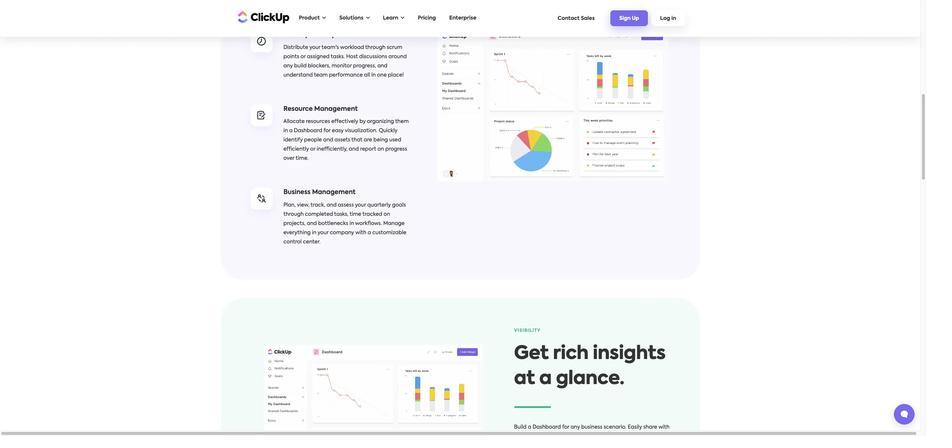 Task type: vqa. For each thing, say whether or not it's contained in the screenshot.
guests
no



Task type: describe. For each thing, give the bounding box(es) containing it.
log in link
[[651, 10, 685, 26]]

your inside build a dashboard for any business scenario. easily share with others digitally within your workspace or even display at th
[[570, 434, 581, 436]]

in inside allocate resources effectively by organizing them in a dashboard for easy visualization. quickly identify people and assets that are being used efficiently or inefficiently, and report on progress over time.
[[284, 128, 288, 134]]

display
[[632, 434, 650, 436]]

log in
[[660, 16, 676, 21]]

team
[[314, 73, 328, 78]]

efficiently
[[284, 147, 309, 152]]

effectively
[[331, 119, 358, 124]]

business
[[581, 425, 603, 430]]

center.
[[303, 239, 321, 245]]

workflows.
[[355, 221, 382, 226]]

discussions
[[359, 54, 387, 59]]

scrum
[[387, 45, 402, 50]]

assess
[[338, 203, 354, 208]]

learn button
[[379, 11, 408, 26]]

everything
[[284, 230, 311, 235]]

that
[[352, 138, 363, 143]]

solutions button
[[336, 11, 373, 26]]

easy
[[332, 128, 344, 134]]

plan,
[[284, 203, 296, 208]]

all
[[364, 73, 370, 78]]

dashboard inside build a dashboard for any business scenario. easily share with others digitally within your workspace or even display at th
[[533, 425, 561, 430]]

quickly
[[379, 128, 398, 134]]

host
[[346, 54, 358, 59]]

resources
[[306, 119, 330, 124]]

in inside 'distribute your team's workload through scrum points or assigned tasks. host discussions around any build blockers, monitor progress, and understand team performance all in one place!'
[[371, 73, 376, 78]]

customizable
[[372, 230, 407, 235]]

contact
[[558, 16, 580, 21]]

get rich insights at a glance.
[[514, 345, 666, 388]]

build
[[514, 425, 527, 430]]

report
[[360, 147, 376, 152]]

company
[[330, 230, 354, 235]]

resource
[[284, 106, 313, 112]]

goals
[[392, 203, 406, 208]]

sign
[[620, 16, 631, 21]]

distribute your team's workload through scrum points or assigned tasks. host discussions around any build blockers, monitor progress, and understand team performance all in one place!
[[284, 45, 407, 78]]

learn
[[383, 15, 398, 21]]

management for business management
[[312, 190, 356, 196]]

enterprise link
[[446, 11, 480, 26]]

plan, view, track, and assess your quarterly goals through completed tasks, time tracked on projects, and bottlenecks in workflows. manage everything in your company with a customizable control center.
[[284, 203, 407, 245]]

organizing
[[367, 119, 394, 124]]

identify
[[284, 138, 303, 143]]

glance.
[[556, 370, 624, 388]]

track,
[[311, 203, 325, 208]]

allocate resources effectively by organizing them in a dashboard for easy visualization. quickly identify people and assets that are being used efficiently or inefficiently, and report on progress over time.
[[284, 119, 409, 161]]

place!
[[388, 73, 404, 78]]

for inside build a dashboard for any business scenario. easily share with others digitally within your workspace or even display at th
[[562, 425, 569, 430]]

pricing
[[418, 15, 436, 21]]

product button
[[295, 11, 330, 26]]

a inside allocate resources effectively by organizing them in a dashboard for easy visualization. quickly identify people and assets that are being used efficiently or inefficiently, and report on progress over time.
[[289, 128, 293, 134]]

at inside get rich insights at a glance.
[[514, 370, 535, 388]]

your inside 'distribute your team's workload through scrum points or assigned tasks. host discussions around any build blockers, monitor progress, and understand team performance all in one place!'
[[310, 45, 321, 50]]

in right log
[[672, 16, 676, 21]]

a inside build a dashboard for any business scenario. easily share with others digitally within your workspace or even display at th
[[528, 425, 531, 430]]

build
[[294, 63, 307, 69]]

dashboard inside allocate resources effectively by organizing them in a dashboard for easy visualization. quickly identify people and assets that are being used efficiently or inefficiently, and report on progress over time.
[[294, 128, 322, 134]]

one
[[377, 73, 387, 78]]

digitally
[[532, 434, 552, 436]]

assigned
[[307, 54, 330, 59]]

through inside plan, view, track, and assess your quarterly goals through completed tasks, time tracked on projects, and bottlenecks in workflows. manage everything in your company with a customizable control center.
[[284, 212, 304, 217]]

blockers,
[[308, 63, 330, 69]]

time
[[350, 212, 361, 217]]

in down the time
[[350, 221, 354, 226]]

even
[[618, 434, 631, 436]]

and up "tasks,"
[[327, 203, 337, 208]]

bottlenecks
[[318, 221, 348, 226]]

sign up button
[[611, 10, 648, 26]]

time.
[[296, 156, 309, 161]]

solutions
[[339, 15, 364, 21]]

share
[[644, 425, 658, 430]]

a inside get rich insights at a glance.
[[539, 370, 552, 388]]

being
[[374, 138, 388, 143]]

up
[[632, 16, 639, 21]]

any inside 'distribute your team's workload through scrum points or assigned tasks. host discussions around any build blockers, monitor progress, and understand team performance all in one place!'
[[284, 63, 293, 69]]

visibility
[[514, 329, 541, 333]]

your up the time
[[355, 203, 366, 208]]

on inside allocate resources effectively by organizing them in a dashboard for easy visualization. quickly identify people and assets that are being used efficiently or inefficiently, and report on progress over time.
[[378, 147, 384, 152]]

assets
[[335, 138, 350, 143]]

people
[[304, 138, 322, 143]]



Task type: locate. For each thing, give the bounding box(es) containing it.
2 vertical spatial or
[[612, 434, 617, 436]]

1 horizontal spatial or
[[310, 147, 315, 152]]

get
[[514, 345, 549, 363]]

1 horizontal spatial through
[[365, 45, 386, 50]]

management
[[314, 106, 358, 112], [312, 190, 356, 196]]

any inside build a dashboard for any business scenario. easily share with others digitally within your workspace or even display at th
[[571, 425, 580, 430]]

1 vertical spatial dashboard
[[533, 425, 561, 430]]

1 horizontal spatial any
[[571, 425, 580, 430]]

1 horizontal spatial dashboard
[[533, 425, 561, 430]]

a right build
[[528, 425, 531, 430]]

0 horizontal spatial any
[[284, 63, 293, 69]]

sign up
[[620, 16, 639, 21]]

rich
[[553, 345, 589, 363]]

1 vertical spatial at
[[651, 434, 657, 436]]

tasks.
[[331, 54, 345, 59]]

and inside 'distribute your team's workload through scrum points or assigned tasks. host discussions around any build blockers, monitor progress, and understand team performance all in one place!'
[[377, 63, 388, 69]]

with
[[356, 230, 366, 235], [659, 425, 670, 430]]

your
[[310, 45, 321, 50], [355, 203, 366, 208], [318, 230, 329, 235], [570, 434, 581, 436]]

management up effectively at the left of page
[[314, 106, 358, 112]]

scenario.
[[604, 425, 627, 430]]

tracked
[[363, 212, 382, 217]]

enterprise
[[449, 15, 477, 21]]

a inside plan, view, track, and assess your quarterly goals through completed tasks, time tracked on projects, and bottlenecks in workflows. manage everything in your company with a customizable control center.
[[368, 230, 371, 235]]

any
[[284, 63, 293, 69], [571, 425, 580, 430]]

progress
[[385, 147, 407, 152]]

others
[[514, 434, 530, 436]]

with down workflows.
[[356, 230, 366, 235]]

0 vertical spatial for
[[324, 128, 331, 134]]

your right within
[[570, 434, 581, 436]]

0 vertical spatial any
[[284, 63, 293, 69]]

distribute
[[284, 45, 308, 50]]

your down bottlenecks
[[318, 230, 329, 235]]

allocate
[[284, 119, 305, 124]]

0 horizontal spatial at
[[514, 370, 535, 388]]

a down get
[[539, 370, 552, 388]]

0 vertical spatial or
[[301, 54, 306, 59]]

at down get
[[514, 370, 535, 388]]

1 vertical spatial management
[[312, 190, 356, 196]]

progress,
[[353, 63, 376, 69]]

on
[[378, 147, 384, 152], [384, 212, 390, 217]]

contact sales button
[[554, 12, 599, 25]]

0 horizontal spatial or
[[301, 54, 306, 59]]

view,
[[297, 203, 310, 208]]

1 vertical spatial or
[[310, 147, 315, 152]]

quarterly
[[367, 203, 391, 208]]

2 horizontal spatial or
[[612, 434, 617, 436]]

0 vertical spatial dashboard
[[294, 128, 322, 134]]

and up inefficiently,
[[323, 138, 333, 143]]

or inside allocate resources effectively by organizing them in a dashboard for easy visualization. quickly identify people and assets that are being used efficiently or inefficiently, and report on progress over time.
[[310, 147, 315, 152]]

or up build
[[301, 54, 306, 59]]

1 horizontal spatial at
[[651, 434, 657, 436]]

or down people
[[310, 147, 315, 152]]

business
[[284, 190, 311, 196]]

with inside build a dashboard for any business scenario. easily share with others digitally within your workspace or even display at th
[[659, 425, 670, 430]]

or
[[301, 54, 306, 59], [310, 147, 315, 152], [612, 434, 617, 436]]

pricing link
[[414, 11, 440, 26]]

management for resource management
[[314, 106, 358, 112]]

in right all
[[371, 73, 376, 78]]

completed
[[305, 212, 333, 217]]

product
[[299, 15, 320, 21]]

list containing development sprints
[[250, 27, 413, 251]]

understand
[[284, 73, 313, 78]]

development sprints
[[284, 32, 351, 38]]

for up within
[[562, 425, 569, 430]]

on down being
[[378, 147, 384, 152]]

in up center.
[[312, 230, 316, 235]]

with right share
[[659, 425, 670, 430]]

and down completed
[[307, 221, 317, 226]]

contact sales
[[558, 16, 595, 21]]

log
[[660, 16, 670, 21]]

1 horizontal spatial with
[[659, 425, 670, 430]]

sprints
[[328, 32, 351, 38]]

1 vertical spatial any
[[571, 425, 580, 430]]

insights
[[593, 345, 666, 363]]

1 vertical spatial for
[[562, 425, 569, 430]]

clickup image
[[236, 10, 289, 24]]

0 vertical spatial through
[[365, 45, 386, 50]]

points
[[284, 54, 299, 59]]

1 vertical spatial on
[[384, 212, 390, 217]]

projects,
[[284, 221, 306, 226]]

in up identify
[[284, 128, 288, 134]]

through
[[365, 45, 386, 50], [284, 212, 304, 217]]

business management
[[284, 190, 356, 196]]

your up assigned
[[310, 45, 321, 50]]

a up identify
[[289, 128, 293, 134]]

0 horizontal spatial through
[[284, 212, 304, 217]]

0 horizontal spatial for
[[324, 128, 331, 134]]

in
[[672, 16, 676, 21], [371, 73, 376, 78], [284, 128, 288, 134], [350, 221, 354, 226], [312, 230, 316, 235]]

0 vertical spatial on
[[378, 147, 384, 152]]

by
[[360, 119, 366, 124]]

monitor
[[332, 63, 352, 69]]

are
[[364, 138, 372, 143]]

list
[[250, 27, 413, 251]]

1 vertical spatial with
[[659, 425, 670, 430]]

1 horizontal spatial for
[[562, 425, 569, 430]]

0 vertical spatial management
[[314, 106, 358, 112]]

sales
[[581, 16, 595, 21]]

or inside build a dashboard for any business scenario. easily share with others digitally within your workspace or even display at th
[[612, 434, 617, 436]]

dashboard up people
[[294, 128, 322, 134]]

and down that
[[349, 147, 359, 152]]

used
[[389, 138, 401, 143]]

them
[[395, 119, 409, 124]]

1 vertical spatial through
[[284, 212, 304, 217]]

with inside plan, view, track, and assess your quarterly goals through completed tasks, time tracked on projects, and bottlenecks in workflows. manage everything in your company with a customizable control center.
[[356, 230, 366, 235]]

dashboard up digitally
[[533, 425, 561, 430]]

or inside 'distribute your team's workload through scrum points or assigned tasks. host discussions around any build blockers, monitor progress, and understand team performance all in one place!'
[[301, 54, 306, 59]]

performance
[[329, 73, 363, 78]]

and up one
[[377, 63, 388, 69]]

at down share
[[651, 434, 657, 436]]

for inside allocate resources effectively by organizing them in a dashboard for easy visualization. quickly identify people and assets that are being used efficiently or inefficiently, and report on progress over time.
[[324, 128, 331, 134]]

on up "manage"
[[384, 212, 390, 217]]

on inside plan, view, track, and assess your quarterly goals through completed tasks, time tracked on projects, and bottlenecks in workflows. manage everything in your company with a customizable control center.
[[384, 212, 390, 217]]

over
[[284, 156, 295, 161]]

0 horizontal spatial dashboard
[[294, 128, 322, 134]]

inefficiently,
[[317, 147, 348, 152]]

at inside build a dashboard for any business scenario. easily share with others digitally within your workspace or even display at th
[[651, 434, 657, 436]]

visualization.
[[345, 128, 378, 134]]

through inside 'distribute your team's workload through scrum points or assigned tasks. host discussions around any build blockers, monitor progress, and understand team performance all in one place!'
[[365, 45, 386, 50]]

management up "assess"
[[312, 190, 356, 196]]

resource management
[[284, 106, 358, 112]]

at
[[514, 370, 535, 388], [651, 434, 657, 436]]

easily
[[628, 425, 642, 430]]

around
[[389, 54, 407, 59]]

any left business at bottom right
[[571, 425, 580, 430]]

through up "discussions"
[[365, 45, 386, 50]]

and
[[377, 63, 388, 69], [323, 138, 333, 143], [349, 147, 359, 152], [327, 203, 337, 208], [307, 221, 317, 226]]

workload
[[340, 45, 364, 50]]

through up 'projects,'
[[284, 212, 304, 217]]

build a dashboard for any business scenario. easily share with others digitally within your workspace or even display at th
[[514, 425, 670, 436]]

for
[[324, 128, 331, 134], [562, 425, 569, 430]]

0 horizontal spatial with
[[356, 230, 366, 235]]

team's
[[322, 45, 339, 50]]

any down points
[[284, 63, 293, 69]]

a down workflows.
[[368, 230, 371, 235]]

or down scenario.
[[612, 434, 617, 436]]

manage
[[383, 221, 405, 226]]

for left easy
[[324, 128, 331, 134]]

within
[[553, 434, 569, 436]]

0 vertical spatial with
[[356, 230, 366, 235]]

development
[[284, 32, 327, 38]]

0 vertical spatial at
[[514, 370, 535, 388]]

control
[[284, 239, 302, 245]]



